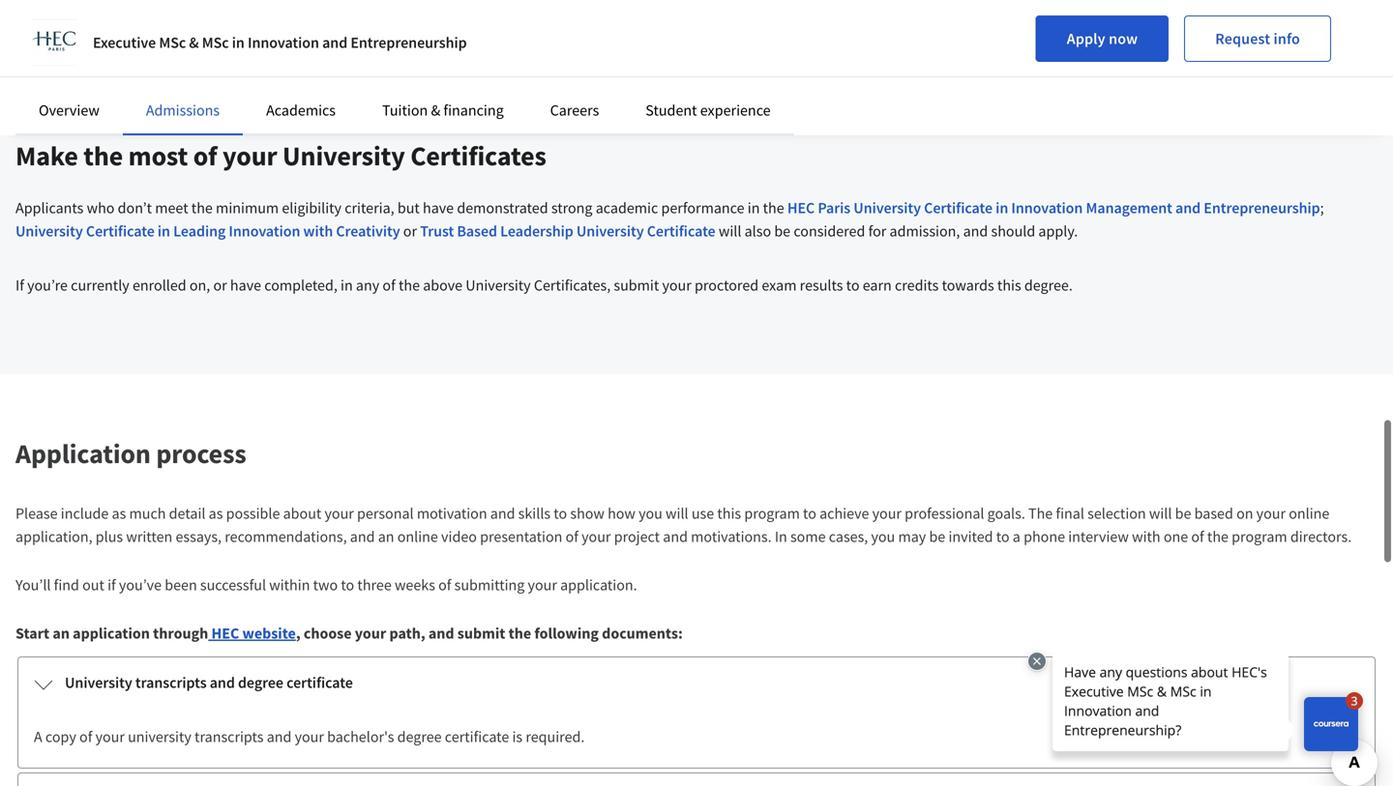 Task type: vqa. For each thing, say whether or not it's contained in the screenshot.
University
yes



Task type: describe. For each thing, give the bounding box(es) containing it.
make
[[15, 139, 78, 173]]

of right copy
[[79, 728, 92, 747]]

meet
[[155, 198, 188, 218]]

academics link
[[266, 101, 336, 120]]

find
[[54, 576, 79, 595]]

apply
[[1067, 29, 1106, 48]]

experience
[[700, 101, 771, 120]]

request info
[[1216, 29, 1301, 48]]

please
[[15, 504, 58, 524]]

tuition & financing
[[382, 101, 504, 120]]

certificates,
[[534, 276, 611, 295]]

on
[[1237, 504, 1254, 524]]

show
[[570, 504, 605, 524]]

and up presentation
[[490, 504, 515, 524]]

management
[[1086, 198, 1173, 218]]

1 horizontal spatial this
[[998, 276, 1022, 295]]

based
[[457, 222, 497, 241]]

above
[[423, 276, 463, 295]]

will inside "applicants who don't meet the minimum eligibility criteria, but have demonstrated strong academic performance in the hec paris university certificate in innovation management and entrepreneurship ; university certificate in leading innovation with creativity or trust based leadership university certificate will also be considered for admission, and should apply."
[[719, 222, 742, 241]]

include
[[61, 504, 109, 524]]

overview link
[[39, 101, 100, 120]]

your up minimum
[[223, 139, 277, 173]]

1 horizontal spatial be
[[930, 527, 946, 547]]

eligibility
[[282, 198, 342, 218]]

to right two
[[341, 576, 354, 595]]

2 vertical spatial innovation
[[229, 222, 300, 241]]

in
[[775, 527, 788, 547]]

student experience link
[[646, 101, 771, 120]]

careers link
[[550, 101, 599, 120]]

university transcripts and degree certificate button
[[18, 658, 1375, 710]]

of down show
[[566, 527, 579, 547]]

through
[[153, 624, 208, 644]]

for
[[869, 222, 887, 241]]

applicants
[[15, 198, 84, 218]]

make the most of your university certificates
[[15, 139, 547, 173]]

and right path,
[[429, 624, 454, 644]]

your right copy
[[95, 728, 125, 747]]

and left "bachelor's"
[[267, 728, 292, 747]]

selection
[[1088, 504, 1147, 524]]

you'll
[[15, 576, 51, 595]]

hec inside "applicants who don't meet the minimum eligibility criteria, but have demonstrated strong academic performance in the hec paris university certificate in innovation management and entrepreneurship ; university certificate in leading innovation with creativity or trust based leadership university certificate will also be considered for admission, and should apply."
[[788, 198, 815, 218]]

one
[[1164, 527, 1189, 547]]

academic
[[596, 198, 658, 218]]

video
[[441, 527, 477, 547]]

0 horizontal spatial have
[[230, 276, 261, 295]]

invited
[[949, 527, 993, 547]]

should
[[991, 222, 1036, 241]]

your right about
[[325, 504, 354, 524]]

towards
[[942, 276, 995, 295]]

you've
[[119, 576, 162, 595]]

degree inside dropdown button
[[238, 674, 284, 693]]

paris
[[818, 198, 851, 218]]

application.
[[560, 576, 637, 595]]

documents:
[[602, 624, 683, 644]]

university inside dropdown button
[[65, 674, 132, 693]]

2 horizontal spatial certificate
[[924, 198, 993, 218]]

0 horizontal spatial will
[[666, 504, 689, 524]]

1 as from the left
[[112, 504, 126, 524]]

1 horizontal spatial you
[[871, 527, 895, 547]]

out
[[82, 576, 104, 595]]

1 msc from the left
[[159, 33, 186, 52]]

request info button
[[1185, 15, 1332, 62]]

use
[[692, 504, 714, 524]]

executive
[[93, 33, 156, 52]]

0 horizontal spatial program
[[745, 504, 800, 524]]

minimum
[[216, 198, 279, 218]]

transcripts inside dropdown button
[[135, 674, 207, 693]]

0 vertical spatial entrepreneurship
[[351, 33, 467, 52]]

achieve
[[820, 504, 870, 524]]

credits
[[895, 276, 939, 295]]

essays,
[[176, 527, 222, 547]]

certificates
[[411, 139, 547, 173]]

motivation
[[417, 504, 487, 524]]

1 horizontal spatial certificate
[[647, 222, 716, 241]]

how
[[608, 504, 636, 524]]

final
[[1056, 504, 1085, 524]]

with inside "applicants who don't meet the minimum eligibility criteria, but have demonstrated strong academic performance in the hec paris university certificate in innovation management and entrepreneurship ; university certificate in leading innovation with creativity or trust based leadership university certificate will also be considered for admission, and should apply."
[[303, 222, 333, 241]]

have inside "applicants who don't meet the minimum eligibility criteria, but have demonstrated strong academic performance in the hec paris university certificate in innovation management and entrepreneurship ; university certificate in leading innovation with creativity or trust based leadership university certificate will also be considered for admission, and should apply."
[[423, 198, 454, 218]]

application process
[[15, 437, 246, 471]]

university right above
[[466, 276, 531, 295]]

application
[[15, 437, 151, 471]]

you're
[[27, 276, 68, 295]]

of right most at left
[[193, 139, 217, 173]]

degree.
[[1025, 276, 1073, 295]]

enrolled
[[133, 276, 186, 295]]

this inside the please include as much detail as possible about your personal motivation and skills to show how you will use this program to achieve your professional goals.  the final selection will be based on your online application, plus written essays, recommendations, and an online video presentation of your project and motivations. in some cases, you may be invited to a phone interview with one of the program directors.
[[717, 504, 741, 524]]

who
[[87, 198, 115, 218]]

request
[[1216, 29, 1271, 48]]

application
[[73, 624, 150, 644]]

plus
[[96, 527, 123, 547]]

university up for at the right of the page
[[854, 198, 921, 218]]

executive msc & msc in innovation and entrepreneurship
[[93, 33, 467, 52]]

two
[[313, 576, 338, 595]]

university down academic
[[577, 222, 644, 241]]

2 msc from the left
[[202, 33, 229, 52]]

completed,
[[264, 276, 338, 295]]

of right "weeks"
[[439, 576, 451, 595]]

academics
[[266, 101, 336, 120]]

and down personal
[[350, 527, 375, 547]]

weeks
[[395, 576, 435, 595]]

1 vertical spatial submit
[[458, 624, 506, 644]]

application,
[[15, 527, 92, 547]]

the left above
[[399, 276, 420, 295]]

your up may
[[873, 504, 902, 524]]

0 vertical spatial &
[[189, 33, 199, 52]]

1 vertical spatial program
[[1232, 527, 1288, 547]]

1 horizontal spatial certificate
[[445, 728, 509, 747]]

you'll find out if you've been successful within two to three weeks of submitting your application.
[[15, 576, 637, 595]]

copy
[[45, 728, 76, 747]]

a
[[1013, 527, 1021, 547]]

leading
[[173, 222, 226, 241]]

path,
[[389, 624, 425, 644]]

the left following
[[509, 624, 531, 644]]

an inside the please include as much detail as possible about your personal motivation and skills to show how you will use this program to achieve your professional goals.  the final selection will be based on your online application, plus written essays, recommendations, and an online video presentation of your project and motivations. in some cases, you may be invited to a phone interview with one of the program directors.
[[378, 527, 394, 547]]

of right 'one' in the right of the page
[[1192, 527, 1205, 547]]



Task type: locate. For each thing, give the bounding box(es) containing it.
applicants who don't meet the minimum eligibility criteria, but have demonstrated strong academic performance in the hec paris university certificate in innovation management and entrepreneurship ; university certificate in leading innovation with creativity or trust based leadership university certificate will also be considered for admission, and should apply.
[[15, 198, 1325, 241]]

a copy of your university transcripts and your bachelor's degree certificate is required.
[[34, 728, 585, 747]]

you left may
[[871, 527, 895, 547]]

1 vertical spatial this
[[717, 504, 741, 524]]

this up motivations.
[[717, 504, 741, 524]]

motivations.
[[691, 527, 772, 547]]

results
[[800, 276, 843, 295]]

if
[[15, 276, 24, 295]]

0 horizontal spatial with
[[303, 222, 333, 241]]

presentation
[[480, 527, 563, 547]]

or
[[403, 222, 417, 241], [213, 276, 227, 295]]

currently
[[71, 276, 129, 295]]

0 horizontal spatial or
[[213, 276, 227, 295]]

be right also
[[775, 222, 791, 241]]

will left also
[[719, 222, 742, 241]]

0 horizontal spatial online
[[397, 527, 438, 547]]

to left the earn
[[846, 276, 860, 295]]

and up academics link at the top of the page
[[322, 33, 348, 52]]

certificate down don't
[[86, 222, 155, 241]]

an right start
[[53, 624, 70, 644]]

certificate up admission,
[[924, 198, 993, 218]]

or down but
[[403, 222, 417, 241]]

0 horizontal spatial hec
[[211, 624, 239, 644]]

0 vertical spatial degree
[[238, 674, 284, 693]]

performance
[[661, 198, 745, 218]]

your down presentation
[[528, 576, 557, 595]]

be inside "applicants who don't meet the minimum eligibility criteria, but have demonstrated strong academic performance in the hec paris university certificate in innovation management and entrepreneurship ; university certificate in leading innovation with creativity or trust based leadership university certificate will also be considered for admission, and should apply."
[[775, 222, 791, 241]]

with down "eligibility"
[[303, 222, 333, 241]]

as right detail
[[209, 504, 223, 524]]

0 vertical spatial online
[[1289, 504, 1330, 524]]

will left the use
[[666, 504, 689, 524]]

your right on
[[1257, 504, 1286, 524]]

or inside "applicants who don't meet the minimum eligibility criteria, but have demonstrated strong academic performance in the hec paris university certificate in innovation management and entrepreneurship ; university certificate in leading innovation with creativity or trust based leadership university certificate will also be considered for admission, and should apply."
[[403, 222, 417, 241]]

most
[[128, 139, 188, 173]]

exam
[[762, 276, 797, 295]]

detail
[[169, 504, 206, 524]]

1 vertical spatial with
[[1132, 527, 1161, 547]]

1 horizontal spatial will
[[719, 222, 742, 241]]

0 horizontal spatial entrepreneurship
[[351, 33, 467, 52]]

0 horizontal spatial this
[[717, 504, 741, 524]]

this
[[998, 276, 1022, 295], [717, 504, 741, 524]]

to right skills
[[554, 504, 567, 524]]

skills
[[518, 504, 551, 524]]

of
[[193, 139, 217, 173], [383, 276, 396, 295], [566, 527, 579, 547], [1192, 527, 1205, 547], [439, 576, 451, 595], [79, 728, 92, 747]]

with inside the please include as much detail as possible about your personal motivation and skills to show how you will use this program to achieve your professional goals.  the final selection will be based on your online application, plus written essays, recommendations, and an online video presentation of your project and motivations. in some cases, you may be invited to a phone interview with one of the program directors.
[[1132, 527, 1161, 547]]

transcripts down "university transcripts and degree certificate"
[[195, 728, 264, 747]]

1 horizontal spatial program
[[1232, 527, 1288, 547]]

the
[[1029, 504, 1053, 524]]

1 horizontal spatial with
[[1132, 527, 1161, 547]]

personal
[[357, 504, 414, 524]]

0 vertical spatial be
[[775, 222, 791, 241]]

1 horizontal spatial submit
[[614, 276, 659, 295]]

1 vertical spatial hec
[[211, 624, 239, 644]]

degree right "bachelor's"
[[397, 728, 442, 747]]

process
[[156, 437, 246, 471]]

hec paris logo image
[[31, 19, 77, 66]]

university down application
[[65, 674, 132, 693]]

be down professional
[[930, 527, 946, 547]]

0 horizontal spatial as
[[112, 504, 126, 524]]

hec website link
[[208, 624, 296, 644]]

careers
[[550, 101, 599, 120]]

1 horizontal spatial entrepreneurship
[[1204, 198, 1321, 218]]

msc right executive
[[159, 33, 186, 52]]

an down personal
[[378, 527, 394, 547]]

as
[[112, 504, 126, 524], [209, 504, 223, 524]]

an
[[378, 527, 394, 547], [53, 624, 70, 644]]

1 horizontal spatial degree
[[397, 728, 442, 747]]

innovation down minimum
[[229, 222, 300, 241]]

your left path,
[[355, 624, 386, 644]]

0 vertical spatial this
[[998, 276, 1022, 295]]

have right on,
[[230, 276, 261, 295]]

now
[[1109, 29, 1138, 48]]

0 vertical spatial program
[[745, 504, 800, 524]]

1 vertical spatial you
[[871, 527, 895, 547]]

will
[[719, 222, 742, 241], [666, 504, 689, 524], [1150, 504, 1172, 524]]

1 horizontal spatial hec
[[788, 198, 815, 218]]

0 vertical spatial hec
[[788, 198, 815, 218]]

0 vertical spatial certificate
[[287, 674, 353, 693]]

1 horizontal spatial as
[[209, 504, 223, 524]]

demonstrated
[[457, 198, 548, 218]]

0 horizontal spatial degree
[[238, 674, 284, 693]]

hec left website
[[211, 624, 239, 644]]

the inside the please include as much detail as possible about your personal motivation and skills to show how you will use this program to achieve your professional goals.  the final selection will be based on your online application, plus written essays, recommendations, and an online video presentation of your project and motivations. in some cases, you may be invited to a phone interview with one of the program directors.
[[1208, 527, 1229, 547]]

have up the trust
[[423, 198, 454, 218]]

apply now
[[1067, 29, 1138, 48]]

choose
[[304, 624, 352, 644]]

your
[[223, 139, 277, 173], [662, 276, 692, 295], [325, 504, 354, 524], [873, 504, 902, 524], [1257, 504, 1286, 524], [582, 527, 611, 547], [528, 576, 557, 595], [355, 624, 386, 644], [95, 728, 125, 747], [295, 728, 324, 747]]

1 vertical spatial or
[[213, 276, 227, 295]]

and left the should
[[964, 222, 988, 241]]

0 vertical spatial transcripts
[[135, 674, 207, 693]]

certificate inside university transcripts and degree certificate dropdown button
[[287, 674, 353, 693]]

1 vertical spatial certificate
[[445, 728, 509, 747]]

0 horizontal spatial you
[[639, 504, 663, 524]]

& up admissions link
[[189, 33, 199, 52]]

1 horizontal spatial online
[[1289, 504, 1330, 524]]

or right on,
[[213, 276, 227, 295]]

university certificate in leading innovation with creativity link
[[15, 222, 400, 241]]

the up who
[[83, 139, 123, 173]]

the up also
[[763, 198, 785, 218]]

0 vertical spatial or
[[403, 222, 417, 241]]

interview
[[1069, 527, 1129, 547]]

three
[[358, 576, 392, 595]]

certificate
[[287, 674, 353, 693], [445, 728, 509, 747]]

0 horizontal spatial an
[[53, 624, 70, 644]]

to left the a
[[997, 527, 1010, 547]]

been
[[165, 576, 197, 595]]

this left degree.
[[998, 276, 1022, 295]]

2 horizontal spatial will
[[1150, 504, 1172, 524]]

0 vertical spatial with
[[303, 222, 333, 241]]

embedded module image image
[[779, 0, 1273, 45]]

1 horizontal spatial have
[[423, 198, 454, 218]]

hec left paris
[[788, 198, 815, 218]]

written
[[126, 527, 173, 547]]

2 vertical spatial be
[[930, 527, 946, 547]]

university transcripts and degree certificate
[[65, 674, 353, 693]]

be up 'one' in the right of the page
[[1176, 504, 1192, 524]]

;
[[1321, 198, 1325, 218]]

possible
[[226, 504, 280, 524]]

earn
[[863, 276, 892, 295]]

as up plus at the left
[[112, 504, 126, 524]]

0 horizontal spatial msc
[[159, 33, 186, 52]]

& right tuition
[[431, 101, 441, 120]]

0 horizontal spatial &
[[189, 33, 199, 52]]

innovation
[[248, 33, 319, 52], [1012, 198, 1083, 218], [229, 222, 300, 241]]

creativity
[[336, 222, 400, 241]]

tuition & financing link
[[382, 101, 504, 120]]

online
[[1289, 504, 1330, 524], [397, 527, 438, 547]]

university
[[128, 728, 191, 747]]

with left 'one' in the right of the page
[[1132, 527, 1161, 547]]

innovation up 'apply.'
[[1012, 198, 1083, 218]]

admission,
[[890, 222, 960, 241]]

0 vertical spatial have
[[423, 198, 454, 218]]

1 vertical spatial entrepreneurship
[[1204, 198, 1321, 218]]

admissions
[[146, 101, 220, 120]]

of right any at left
[[383, 276, 396, 295]]

online up directors.
[[1289, 504, 1330, 524]]

certificate left is
[[445, 728, 509, 747]]

student experience
[[646, 101, 771, 120]]

hec
[[788, 198, 815, 218], [211, 624, 239, 644]]

strong
[[551, 198, 593, 218]]

0 horizontal spatial submit
[[458, 624, 506, 644]]

1 vertical spatial have
[[230, 276, 261, 295]]

certificate down choose
[[287, 674, 353, 693]]

1 vertical spatial &
[[431, 101, 441, 120]]

website
[[242, 624, 296, 644]]

1 vertical spatial online
[[397, 527, 438, 547]]

the up 'leading' at left top
[[191, 198, 213, 218]]

you
[[639, 504, 663, 524], [871, 527, 895, 547]]

0 horizontal spatial be
[[775, 222, 791, 241]]

0 vertical spatial innovation
[[248, 33, 319, 52]]

innovation up academics link at the top of the page
[[248, 33, 319, 52]]

info
[[1274, 29, 1301, 48]]

transcripts down through
[[135, 674, 207, 693]]

trust
[[420, 222, 454, 241]]

1 vertical spatial innovation
[[1012, 198, 1083, 218]]

within
[[269, 576, 310, 595]]

will up 'one' in the right of the page
[[1150, 504, 1172, 524]]

your left the proctored
[[662, 276, 692, 295]]

you up the project
[[639, 504, 663, 524]]

if
[[108, 576, 116, 595]]

overview
[[39, 101, 100, 120]]

1 horizontal spatial &
[[431, 101, 441, 120]]

much
[[129, 504, 166, 524]]

program down on
[[1232, 527, 1288, 547]]

submit down submitting
[[458, 624, 506, 644]]

,
[[296, 624, 301, 644]]

your down show
[[582, 527, 611, 547]]

is
[[512, 728, 523, 747]]

student
[[646, 101, 697, 120]]

1 vertical spatial be
[[1176, 504, 1192, 524]]

your left "bachelor's"
[[295, 728, 324, 747]]

2 as from the left
[[209, 504, 223, 524]]

1 horizontal spatial msc
[[202, 33, 229, 52]]

project
[[614, 527, 660, 547]]

entrepreneurship
[[351, 33, 467, 52], [1204, 198, 1321, 218]]

entrepreneurship inside "applicants who don't meet the minimum eligibility criteria, but have demonstrated strong academic performance in the hec paris university certificate in innovation management and entrepreneurship ; university certificate in leading innovation with creativity or trust based leadership university certificate will also be considered for admission, and should apply."
[[1204, 198, 1321, 218]]

msc up admissions
[[202, 33, 229, 52]]

leadership
[[500, 222, 574, 241]]

hec paris university certificate in innovation management and entrepreneurship link
[[788, 198, 1321, 218]]

0 horizontal spatial certificate
[[86, 222, 155, 241]]

program
[[745, 504, 800, 524], [1232, 527, 1288, 547]]

the down based
[[1208, 527, 1229, 547]]

to
[[846, 276, 860, 295], [554, 504, 567, 524], [803, 504, 817, 524], [997, 527, 1010, 547], [341, 576, 354, 595]]

0 vertical spatial you
[[639, 504, 663, 524]]

university up criteria,
[[283, 139, 405, 173]]

required.
[[526, 728, 585, 747]]

on,
[[190, 276, 210, 295]]

0 vertical spatial an
[[378, 527, 394, 547]]

0 vertical spatial submit
[[614, 276, 659, 295]]

1 horizontal spatial or
[[403, 222, 417, 241]]

financing
[[444, 101, 504, 120]]

online down personal
[[397, 527, 438, 547]]

apply.
[[1039, 222, 1078, 241]]

bachelor's
[[327, 728, 394, 747]]

transcripts
[[135, 674, 207, 693], [195, 728, 264, 747]]

0 horizontal spatial certificate
[[287, 674, 353, 693]]

university down the applicants
[[15, 222, 83, 241]]

and inside dropdown button
[[210, 674, 235, 693]]

if you're currently enrolled on, or have completed, in any of the above university certificates, submit your proctored exam results to earn credits towards this degree.
[[15, 276, 1073, 295]]

submit right certificates,
[[614, 276, 659, 295]]

proctored
[[695, 276, 759, 295]]

and right the project
[[663, 527, 688, 547]]

&
[[189, 33, 199, 52], [431, 101, 441, 120]]

to up some
[[803, 504, 817, 524]]

1 vertical spatial an
[[53, 624, 70, 644]]

any
[[356, 276, 380, 295]]

program up in
[[745, 504, 800, 524]]

certificate down performance
[[647, 222, 716, 241]]

1 vertical spatial transcripts
[[195, 728, 264, 747]]

and right management
[[1176, 198, 1201, 218]]

degree down website
[[238, 674, 284, 693]]

1 horizontal spatial an
[[378, 527, 394, 547]]

1 vertical spatial degree
[[397, 728, 442, 747]]

2 horizontal spatial be
[[1176, 504, 1192, 524]]

and down hec website link
[[210, 674, 235, 693]]

phone
[[1024, 527, 1066, 547]]



